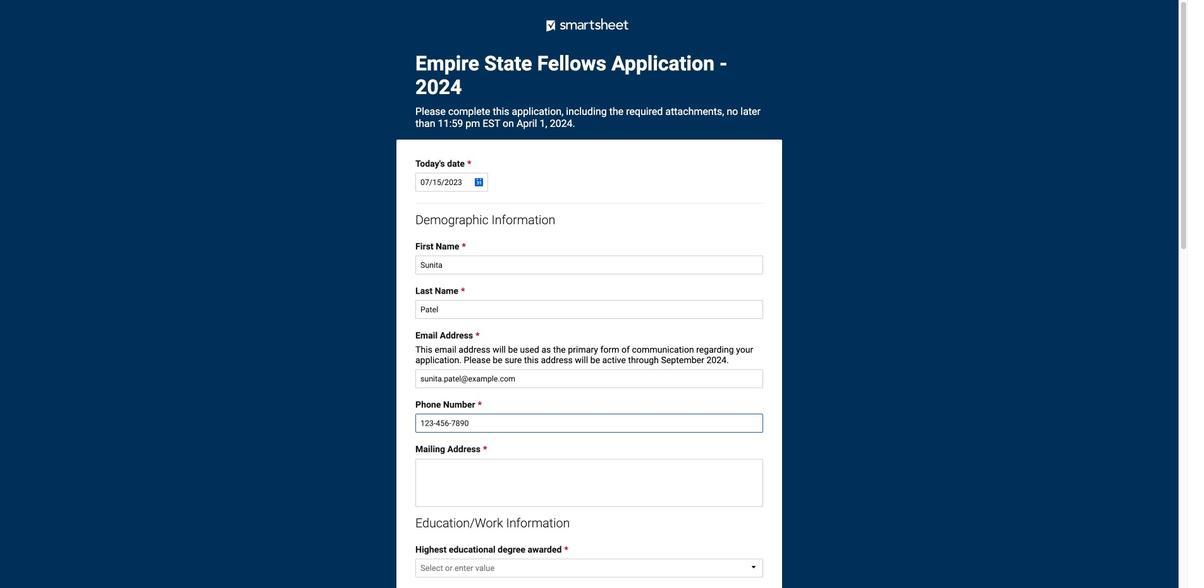 Task type: locate. For each thing, give the bounding box(es) containing it.
None field
[[416, 256, 763, 275], [416, 300, 763, 319], [416, 370, 763, 389], [416, 414, 763, 433], [416, 256, 763, 275], [416, 300, 763, 319], [416, 370, 763, 389], [416, 414, 763, 433]]

None text field
[[416, 460, 763, 508]]

application
[[416, 545, 763, 582]]



Task type: vqa. For each thing, say whether or not it's contained in the screenshot.
Yes option
no



Task type: describe. For each thing, give the bounding box(es) containing it.
logo image
[[514, 6, 665, 44]]

choose a date image
[[474, 177, 484, 187]]

Today's date field
[[416, 173, 488, 192]]



